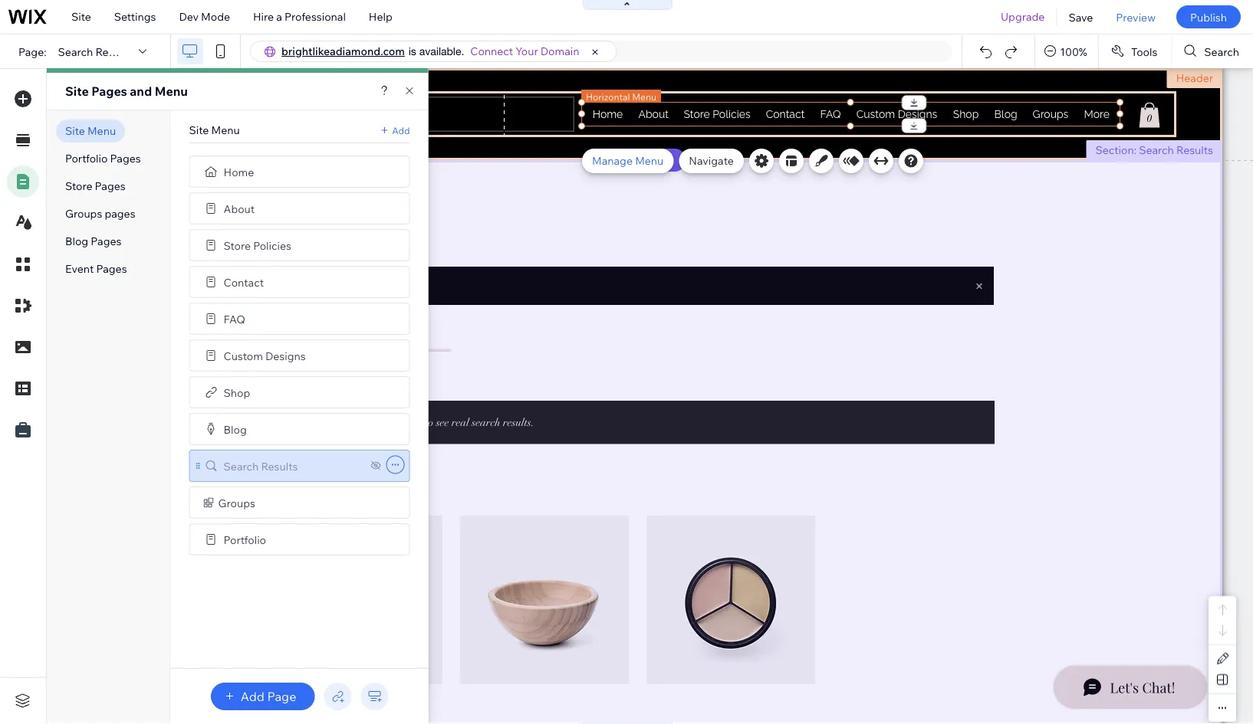 Task type: locate. For each thing, give the bounding box(es) containing it.
0 vertical spatial results
[[95, 45, 132, 58]]

1 vertical spatial groups
[[218, 497, 255, 510]]

1 vertical spatial settings
[[171, 180, 213, 193]]

blog up event
[[65, 235, 88, 248]]

pages for event
[[96, 262, 127, 276]]

menu right horizontal
[[632, 91, 657, 102]]

menu
[[155, 84, 188, 99], [632, 91, 657, 102], [211, 124, 240, 137], [87, 124, 116, 138], [635, 154, 664, 168]]

blog down shop
[[224, 423, 247, 436]]

add inside 'button'
[[610, 153, 631, 167]]

100% button
[[1036, 35, 1098, 68]]

groups for groups
[[218, 497, 255, 510]]

1 vertical spatial results
[[1177, 143, 1214, 157]]

groups
[[65, 207, 102, 221], [218, 497, 255, 510]]

add inside button
[[241, 690, 265, 705]]

add page button
[[211, 683, 315, 711]]

page
[[267, 690, 296, 705]]

store up groups pages
[[65, 180, 92, 193]]

and
[[130, 84, 152, 99]]

results
[[95, 45, 132, 58], [1177, 143, 1214, 157], [261, 460, 298, 473]]

1 horizontal spatial add
[[392, 125, 410, 136]]

0 horizontal spatial groups
[[65, 207, 102, 221]]

0 horizontal spatial portfolio
[[65, 152, 108, 165]]

column
[[212, 138, 245, 150]]

menu up portfolio pages
[[87, 124, 116, 138]]

search
[[58, 45, 93, 58], [1205, 45, 1240, 58], [1139, 143, 1174, 157], [224, 460, 259, 473]]

site menu up column
[[189, 124, 240, 137]]

settings down column
[[171, 180, 213, 193]]

is available. connect your domain
[[409, 44, 580, 58]]

quick
[[87, 180, 116, 193]]

pages right event
[[96, 262, 127, 276]]

1 vertical spatial store
[[224, 239, 251, 252]]

0 horizontal spatial add
[[241, 690, 265, 705]]

domain
[[541, 44, 580, 58]]

2 horizontal spatial results
[[1177, 143, 1214, 157]]

portfolio pages
[[65, 152, 141, 165]]

1 horizontal spatial results
[[261, 460, 298, 473]]

add page
[[241, 690, 296, 705]]

policies
[[253, 239, 291, 252]]

site menu up portfolio pages
[[65, 124, 116, 138]]

menu right manage
[[635, 154, 664, 168]]

section
[[634, 153, 672, 167]]

publish
[[1191, 10, 1227, 24]]

quick edit
[[87, 180, 138, 193]]

tools
[[1131, 45, 1158, 58]]

hire
[[253, 10, 274, 23]]

navigate
[[689, 154, 734, 168]]

pages
[[92, 84, 127, 99], [110, 152, 141, 165], [95, 180, 126, 193], [91, 235, 121, 248], [96, 262, 127, 276]]

1 vertical spatial search results
[[224, 460, 298, 473]]

1 horizontal spatial blog
[[224, 423, 247, 436]]

site menu
[[189, 124, 240, 137], [65, 124, 116, 138]]

store
[[65, 180, 92, 193], [224, 239, 251, 252]]

search results
[[58, 45, 132, 58], [224, 460, 298, 473]]

1 horizontal spatial store
[[224, 239, 251, 252]]

store left policies
[[224, 239, 251, 252]]

contact
[[224, 276, 264, 289]]

0 horizontal spatial blog
[[65, 235, 88, 248]]

search down publish
[[1205, 45, 1240, 58]]

settings
[[114, 10, 156, 23], [171, 180, 213, 193]]

settings left dev at top left
[[114, 10, 156, 23]]

tools button
[[1099, 35, 1172, 68]]

1 horizontal spatial portfolio
[[224, 533, 266, 547]]

pages up edit
[[110, 152, 141, 165]]

0 vertical spatial blog
[[65, 235, 88, 248]]

0 vertical spatial store
[[65, 180, 92, 193]]

search button
[[1172, 35, 1253, 68]]

a
[[276, 10, 282, 23]]

add
[[392, 125, 410, 136], [610, 153, 631, 167], [241, 690, 265, 705]]

1 horizontal spatial groups
[[218, 497, 255, 510]]

site
[[71, 10, 91, 23], [65, 84, 89, 99], [189, 124, 209, 137], [65, 124, 85, 138]]

0 horizontal spatial store
[[65, 180, 92, 193]]

portfolio
[[65, 152, 108, 165], [224, 533, 266, 547]]

publish button
[[1177, 5, 1241, 28]]

0 vertical spatial settings
[[114, 10, 156, 23]]

connect
[[470, 44, 513, 58]]

pages for store
[[95, 180, 126, 193]]

0 vertical spatial add
[[392, 125, 410, 136]]

home
[[224, 165, 254, 179]]

blog
[[65, 235, 88, 248], [224, 423, 247, 436]]

portfolio for portfolio pages
[[65, 152, 108, 165]]

2 horizontal spatial add
[[610, 153, 631, 167]]

pages down portfolio pages
[[95, 180, 126, 193]]

search right section: in the top of the page
[[1139, 143, 1174, 157]]

add for add section
[[610, 153, 631, 167]]

groups pages
[[65, 207, 135, 221]]

0 horizontal spatial site menu
[[65, 124, 116, 138]]

2 vertical spatial results
[[261, 460, 298, 473]]

2 vertical spatial add
[[241, 690, 265, 705]]

manage menu
[[592, 154, 664, 168]]

1 vertical spatial portfolio
[[224, 533, 266, 547]]

1 horizontal spatial site menu
[[189, 124, 240, 137]]

about
[[224, 202, 255, 215]]

store pages
[[65, 180, 126, 193]]

hire a professional
[[253, 10, 346, 23]]

0 horizontal spatial search results
[[58, 45, 132, 58]]

pages left the and
[[92, 84, 127, 99]]

pages down groups pages
[[91, 235, 121, 248]]

search down shop
[[224, 460, 259, 473]]

0 vertical spatial search results
[[58, 45, 132, 58]]

dev
[[179, 10, 199, 23]]

1 horizontal spatial settings
[[171, 180, 213, 193]]

0 vertical spatial portfolio
[[65, 152, 108, 165]]

1 horizontal spatial search results
[[224, 460, 298, 473]]

0 vertical spatial groups
[[65, 207, 102, 221]]

site pages and menu
[[65, 84, 188, 99]]

1 vertical spatial add
[[610, 153, 631, 167]]

1 vertical spatial blog
[[224, 423, 247, 436]]



Task type: describe. For each thing, give the bounding box(es) containing it.
custom designs
[[224, 349, 306, 363]]

save button
[[1057, 0, 1105, 34]]

0 horizontal spatial results
[[95, 45, 132, 58]]

designs
[[265, 349, 306, 363]]

2
[[247, 138, 252, 150]]

event pages
[[65, 262, 127, 276]]

preview
[[1116, 10, 1156, 24]]

menu up column
[[211, 124, 240, 137]]

pages for blog
[[91, 235, 121, 248]]

store for store policies
[[224, 239, 251, 252]]

portfolio for portfolio
[[224, 533, 266, 547]]

faq
[[224, 312, 245, 326]]

help
[[369, 10, 393, 23]]

blog for blog
[[224, 423, 247, 436]]

blog pages
[[65, 235, 121, 248]]

your
[[516, 44, 538, 58]]

upgrade
[[1001, 10, 1045, 23]]

dev mode
[[179, 10, 230, 23]]

section: search results
[[1096, 143, 1214, 157]]

search inside button
[[1205, 45, 1240, 58]]

section:
[[1096, 143, 1137, 157]]

0 horizontal spatial settings
[[114, 10, 156, 23]]

blog for blog pages
[[65, 235, 88, 248]]

manage
[[592, 154, 633, 168]]

100%
[[1060, 45, 1088, 58]]

horizontal
[[586, 91, 630, 102]]

store policies
[[224, 239, 291, 252]]

event
[[65, 262, 94, 276]]

preview button
[[1105, 0, 1167, 34]]

pages
[[105, 207, 135, 221]]

menu right the and
[[155, 84, 188, 99]]

search up site pages and menu at the top of page
[[58, 45, 93, 58]]

pages for site
[[92, 84, 127, 99]]

add section
[[610, 153, 672, 167]]

mode
[[201, 10, 230, 23]]

add for add
[[392, 125, 410, 136]]

groups for groups pages
[[65, 207, 102, 221]]

edit
[[119, 180, 138, 193]]

available.
[[419, 45, 464, 58]]

save
[[1069, 10, 1093, 24]]

is
[[409, 45, 416, 58]]

brightlikeadiamond.com
[[282, 44, 405, 58]]

shop
[[224, 386, 250, 399]]

horizontal menu
[[586, 91, 657, 102]]

custom
[[224, 349, 263, 363]]

add section button
[[583, 149, 686, 172]]

column 2
[[212, 138, 252, 150]]

store for store pages
[[65, 180, 92, 193]]

header
[[1176, 71, 1214, 85]]

add for add page
[[241, 690, 265, 705]]

professional
[[285, 10, 346, 23]]

pages for portfolio
[[110, 152, 141, 165]]



Task type: vqa. For each thing, say whether or not it's contained in the screenshot.
Groups pages the Groups
yes



